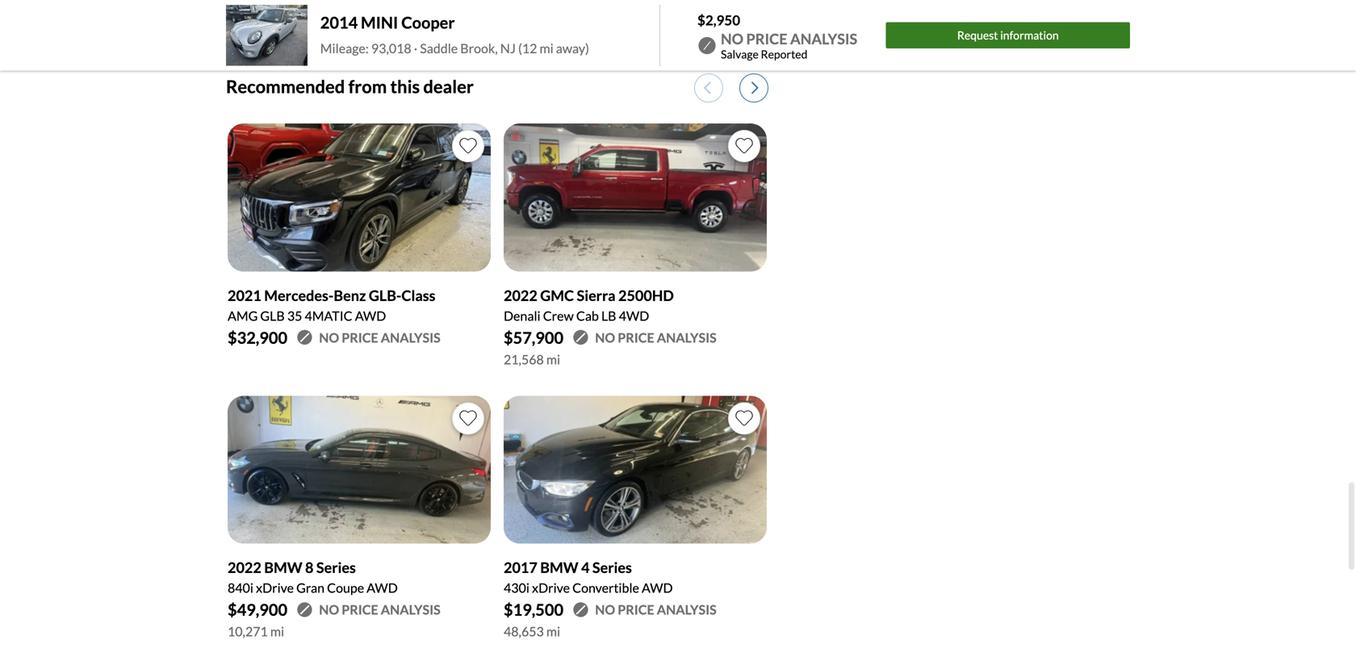 Task type: locate. For each thing, give the bounding box(es) containing it.
no price analysis for $49,900
[[319, 602, 441, 618]]

1 horizontal spatial xdrive
[[532, 580, 570, 596]]

gmc
[[540, 286, 574, 304]]

0 horizontal spatial xdrive
[[256, 580, 294, 596]]

no down lb
[[595, 330, 615, 345]]

awd right 'coupe'
[[367, 580, 398, 596]]

no price analysis image down 35
[[297, 330, 313, 345]]

no down 'coupe'
[[319, 602, 339, 618]]

2022 inside 2022 gmc sierra 2500hd denali crew cab lb 4wd
[[504, 286, 537, 304]]

price
[[342, 330, 378, 345], [618, 330, 654, 345], [342, 602, 378, 618], [618, 602, 654, 618]]

no for $57,900
[[595, 330, 615, 345]]

mi right (12
[[540, 40, 554, 56]]

xdrive inside 2017 bmw 4 series 430i xdrive convertible awd
[[532, 580, 570, 596]]

bmw inside 2022 bmw 8 series 840i xdrive gran coupe awd
[[264, 559, 302, 577]]

no for $49,900
[[319, 602, 339, 618]]

0 vertical spatial no price analysis image
[[297, 330, 313, 345]]

xdrive up $49,900
[[256, 580, 294, 596]]

2022
[[504, 286, 537, 304], [228, 559, 261, 577]]

2017
[[504, 559, 537, 577]]

away)
[[556, 40, 589, 56]]

glb-
[[369, 286, 402, 304]]

no price analysis image down gran
[[297, 602, 313, 618]]

price for $57,900
[[618, 330, 654, 345]]

4
[[581, 559, 590, 577]]

xdrive inside 2022 bmw 8 series 840i xdrive gran coupe awd
[[256, 580, 294, 596]]

·
[[414, 40, 417, 56]]

1 horizontal spatial series
[[592, 559, 632, 577]]

1 vertical spatial no price analysis image
[[573, 602, 589, 618]]

no price analysis down 4wd
[[595, 330, 717, 345]]

series inside 2017 bmw 4 series 430i xdrive convertible awd
[[592, 559, 632, 577]]

denali
[[504, 308, 541, 324]]

0 horizontal spatial bmw
[[264, 559, 302, 577]]

no price analysis image for $49,900
[[297, 602, 313, 618]]

series up 'coupe'
[[316, 559, 356, 577]]

no
[[319, 330, 339, 345], [595, 330, 615, 345], [319, 602, 339, 618], [595, 602, 615, 618]]

2022 gmc sierra 2500hd image
[[504, 123, 767, 271]]

2 series from the left
[[592, 559, 632, 577]]

2500hd
[[618, 286, 674, 304]]

cooper
[[401, 13, 455, 32]]

awd
[[355, 308, 386, 324], [367, 580, 398, 596], [642, 580, 673, 596]]

1 no price analysis image from the top
[[573, 330, 589, 345]]

cab
[[576, 308, 599, 324]]

price
[[746, 30, 788, 48]]

mi for $49,900
[[270, 624, 284, 640]]

this
[[390, 76, 420, 97]]

430i
[[504, 580, 530, 596]]

xdrive for $49,900
[[256, 580, 294, 596]]

4matic
[[305, 308, 352, 324]]

price for $19,500
[[618, 602, 654, 618]]

series for $49,900
[[316, 559, 356, 577]]

1 series from the left
[[316, 559, 356, 577]]

price for $49,900
[[342, 602, 378, 618]]

bmw
[[264, 559, 302, 577], [540, 559, 578, 577]]

1 horizontal spatial 2022
[[504, 286, 537, 304]]

saddle
[[420, 40, 458, 56]]

no price analysis down the convertible
[[595, 602, 717, 618]]

price down 4matic
[[342, 330, 378, 345]]

series
[[316, 559, 356, 577], [592, 559, 632, 577]]

1 no price analysis image from the top
[[297, 330, 313, 345]]

series inside 2022 bmw 8 series 840i xdrive gran coupe awd
[[316, 559, 356, 577]]

$57,900
[[504, 328, 564, 347]]

no price analysis down glb-
[[319, 330, 441, 345]]

$32,900
[[228, 328, 287, 347]]

2022 inside 2022 bmw 8 series 840i xdrive gran coupe awd
[[228, 559, 261, 577]]

bmw for $19,500
[[540, 559, 578, 577]]

no down the convertible
[[595, 602, 615, 618]]

no price analysis image
[[297, 330, 313, 345], [297, 602, 313, 618]]

series up the convertible
[[592, 559, 632, 577]]

no price analysis image
[[573, 330, 589, 345], [573, 602, 589, 618]]

2 no price analysis image from the top
[[573, 602, 589, 618]]

2022 up 840i
[[228, 559, 261, 577]]

1 horizontal spatial bmw
[[540, 559, 578, 577]]

840i
[[228, 580, 253, 596]]

analysis
[[381, 330, 441, 345], [657, 330, 717, 345], [381, 602, 441, 618], [657, 602, 717, 618]]

0 horizontal spatial series
[[316, 559, 356, 577]]

mi down $49,900
[[270, 624, 284, 640]]

crew
[[543, 308, 574, 324]]

analysis for $32,900
[[381, 330, 441, 345]]

no price analysis image for $32,900
[[297, 330, 313, 345]]

no for $19,500
[[595, 602, 615, 618]]

xdrive up "$19,500"
[[532, 580, 570, 596]]

$2,950
[[697, 12, 740, 28]]

xdrive
[[256, 580, 294, 596], [532, 580, 570, 596]]

price down 4wd
[[618, 330, 654, 345]]

bmw inside 2017 bmw 4 series 430i xdrive convertible awd
[[540, 559, 578, 577]]

glb
[[260, 308, 285, 324]]

2 xdrive from the left
[[532, 580, 570, 596]]

awd inside 2022 bmw 8 series 840i xdrive gran coupe awd
[[367, 580, 398, 596]]

no price analysis image down the convertible
[[573, 602, 589, 618]]

4wd
[[619, 308, 649, 324]]

1 vertical spatial 2022
[[228, 559, 261, 577]]

mi down "$19,500"
[[546, 624, 560, 640]]

no price analysis for $32,900
[[319, 330, 441, 345]]

bmw left 4
[[540, 559, 578, 577]]

no price analysis down 'coupe'
[[319, 602, 441, 618]]

2 no price analysis image from the top
[[297, 602, 313, 618]]

2022 bmw 8 series 840i xdrive gran coupe awd
[[228, 559, 398, 596]]

awd inside 2017 bmw 4 series 430i xdrive convertible awd
[[642, 580, 673, 596]]

salvage
[[721, 47, 759, 61]]

nj
[[500, 40, 516, 56]]

1 bmw from the left
[[264, 559, 302, 577]]

awd inside 2021 mercedes-benz glb-class amg glb 35 4matic awd
[[355, 308, 386, 324]]

mi
[[540, 40, 554, 56], [546, 351, 560, 367], [270, 624, 284, 640], [546, 624, 560, 640]]

1 xdrive from the left
[[256, 580, 294, 596]]

no
[[721, 30, 743, 48]]

class
[[402, 286, 436, 304]]

awd down glb-
[[355, 308, 386, 324]]

xdrive for $19,500
[[532, 580, 570, 596]]

request
[[957, 28, 998, 42]]

0 vertical spatial 2022
[[504, 286, 537, 304]]

scroll left image
[[704, 81, 711, 95]]

0 horizontal spatial 2022
[[228, 559, 261, 577]]

request information button
[[886, 22, 1130, 48]]

no price analysis image down cab
[[573, 330, 589, 345]]

analysis
[[790, 30, 857, 48]]

8
[[305, 559, 314, 577]]

price down the convertible
[[618, 602, 654, 618]]

awd right the convertible
[[642, 580, 673, 596]]

mercedes-
[[264, 286, 334, 304]]

no for $32,900
[[319, 330, 339, 345]]

2022 for $49,900
[[228, 559, 261, 577]]

2022 bmw 8 series image
[[228, 396, 491, 544]]

2 bmw from the left
[[540, 559, 578, 577]]

no price analysis image for $57,900
[[573, 330, 589, 345]]

1 vertical spatial no price analysis image
[[297, 602, 313, 618]]

2022 up denali
[[504, 286, 537, 304]]

no price analysis
[[319, 330, 441, 345], [595, 330, 717, 345], [319, 602, 441, 618], [595, 602, 717, 618]]

no down 4matic
[[319, 330, 339, 345]]

0 vertical spatial no price analysis image
[[573, 330, 589, 345]]

2017 bmw 4 series 430i xdrive convertible awd
[[504, 559, 673, 596]]

mi for $57,900
[[546, 351, 560, 367]]

price down 'coupe'
[[342, 602, 378, 618]]

bmw left 8
[[264, 559, 302, 577]]

analysis for $57,900
[[657, 330, 717, 345]]

mi down $57,900
[[546, 351, 560, 367]]



Task type: vqa. For each thing, say whether or not it's contained in the screenshot.
xDrive in 2022 BMW 8 Series 840i xDrive Gran Coupe AWD
yes



Task type: describe. For each thing, give the bounding box(es) containing it.
request information
[[957, 28, 1059, 42]]

analysis for $19,500
[[657, 602, 717, 618]]

recommended from this dealer
[[226, 76, 474, 97]]

$49,900
[[228, 600, 287, 620]]

48,653
[[504, 624, 544, 640]]

2017 bmw 4 series image
[[504, 396, 767, 544]]

no price analysis for $19,500
[[595, 602, 717, 618]]

recommended
[[226, 76, 345, 97]]

reported
[[761, 47, 808, 61]]

scroll right image
[[752, 81, 759, 95]]

mini
[[361, 13, 398, 32]]

2021 mercedes-benz glb-class amg glb 35 4matic awd
[[228, 286, 436, 324]]

from
[[348, 76, 387, 97]]

analysis for $49,900
[[381, 602, 441, 618]]

gran
[[296, 580, 325, 596]]

information
[[1000, 28, 1059, 42]]

lb
[[601, 308, 616, 324]]

bmw for $49,900
[[264, 559, 302, 577]]

no price analysis image for $19,500
[[573, 602, 589, 618]]

coupe
[[327, 580, 364, 596]]

2022 for $57,900
[[504, 286, 537, 304]]

(12
[[518, 40, 537, 56]]

$19,500
[[504, 600, 564, 620]]

2014
[[320, 13, 358, 32]]

brook,
[[460, 40, 498, 56]]

price for $32,900
[[342, 330, 378, 345]]

48,653 mi
[[504, 624, 560, 640]]

series for $19,500
[[592, 559, 632, 577]]

10,271
[[228, 624, 268, 640]]

2022 gmc sierra 2500hd denali crew cab lb 4wd
[[504, 286, 674, 324]]

amg
[[228, 308, 258, 324]]

benz
[[334, 286, 366, 304]]

10,271 mi
[[228, 624, 284, 640]]

mileage:
[[320, 40, 369, 56]]

2021 mercedes-benz glb-class image
[[228, 123, 491, 271]]

no price analysis for $57,900
[[595, 330, 717, 345]]

2014 mini cooper mileage: 93,018 · saddle brook, nj (12 mi away)
[[320, 13, 589, 56]]

2014 mini cooper image
[[226, 5, 307, 66]]

21,568 mi
[[504, 351, 560, 367]]

dealer
[[423, 76, 474, 97]]

no price analysis salvage reported
[[721, 30, 857, 61]]

sierra
[[577, 286, 616, 304]]

93,018
[[371, 40, 411, 56]]

21,568
[[504, 351, 544, 367]]

convertible
[[572, 580, 639, 596]]

2021
[[228, 286, 261, 304]]

35
[[287, 308, 302, 324]]

mi inside 2014 mini cooper mileage: 93,018 · saddle brook, nj (12 mi away)
[[540, 40, 554, 56]]

mi for $19,500
[[546, 624, 560, 640]]



